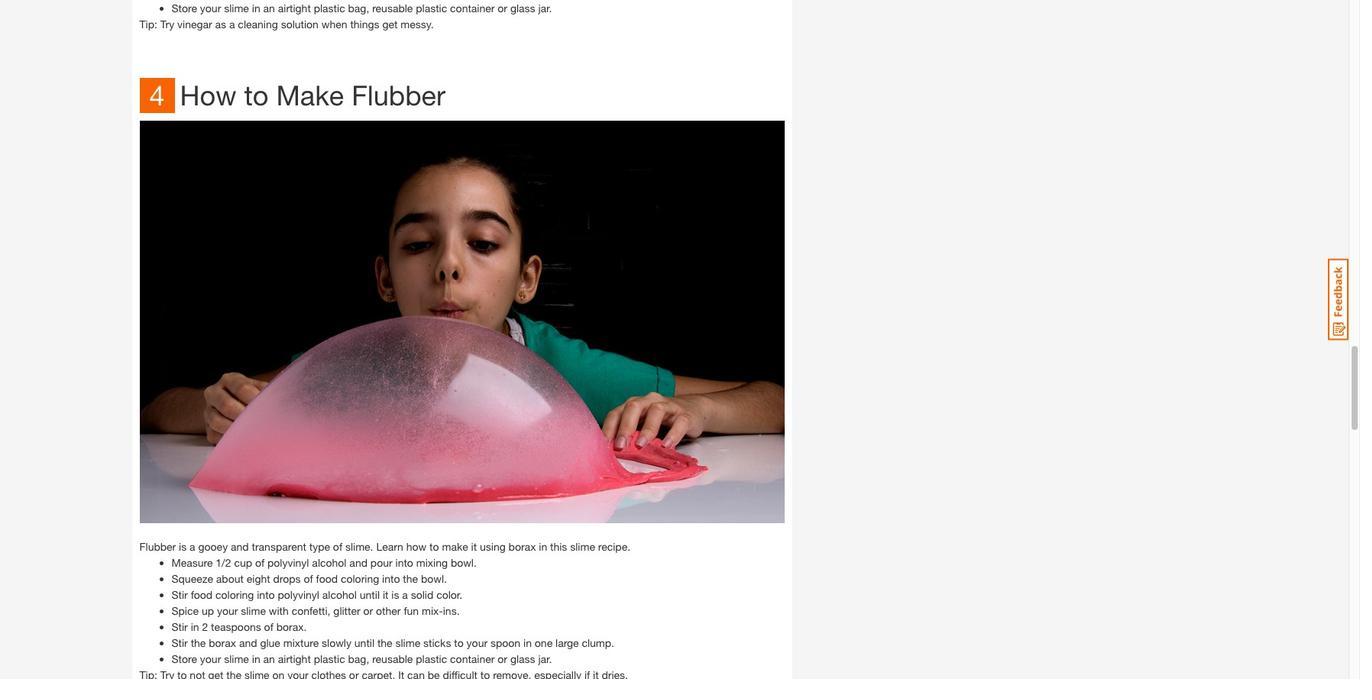 Task type: vqa. For each thing, say whether or not it's contained in the screenshot.
top All
no



Task type: locate. For each thing, give the bounding box(es) containing it.
1 airtight from the top
[[278, 1, 311, 14]]

of up glue
[[264, 621, 274, 634]]

1 jar. from the top
[[539, 1, 552, 14]]

or
[[498, 1, 508, 14], [364, 605, 373, 618], [498, 653, 508, 666]]

store down spice
[[172, 653, 197, 666]]

1 vertical spatial glass
[[511, 653, 536, 666]]

1 glass from the top
[[511, 1, 536, 14]]

bag,
[[348, 1, 370, 14], [348, 653, 370, 666]]

glitter
[[334, 605, 361, 618]]

3 stir from the top
[[172, 637, 188, 650]]

0 vertical spatial jar.
[[539, 1, 552, 14]]

is
[[179, 541, 187, 554], [392, 589, 399, 602]]

to
[[244, 78, 269, 111], [430, 541, 439, 554], [454, 637, 464, 650]]

1 bag, from the top
[[348, 1, 370, 14]]

coloring down about
[[216, 589, 254, 602]]

1/2
[[216, 557, 231, 570]]

feedback link image
[[1329, 258, 1349, 341]]

jar. inside "flubber is a gooey and transparent type of slime. learn how to make it using borax in this slime recipe. measure 1/2 cup of polyvinyl alcohol and pour into mixing bowl. squeeze about eight drops of food coloring into the bowl. stir food coloring into polyvinyl alcohol until it is a solid color. spice up your slime with confetti, glitter or other fun mix-ins. stir in 2 teaspoons of borax. stir the borax and glue mixture slowly until the slime sticks to your spoon in one large clump. store your slime in an airtight plastic bag, reusable plastic container or glass jar."
[[539, 653, 552, 666]]

0 vertical spatial bag,
[[348, 1, 370, 14]]

2 vertical spatial into
[[257, 589, 275, 602]]

0 vertical spatial a
[[229, 17, 235, 30]]

how
[[180, 78, 237, 111]]

0 vertical spatial it
[[471, 541, 477, 554]]

0 horizontal spatial borax
[[209, 637, 236, 650]]

glass inside store your slime in an airtight plastic bag, reusable plastic container or glass jar. tip: try vinegar as a cleaning solution when things get messy.
[[511, 1, 536, 14]]

0 vertical spatial to
[[244, 78, 269, 111]]

0 vertical spatial stir
[[172, 589, 188, 602]]

a right as
[[229, 17, 235, 30]]

2 horizontal spatial the
[[403, 573, 418, 586]]

reusable down other
[[372, 653, 413, 666]]

jar. inside store your slime in an airtight plastic bag, reusable plastic container or glass jar. tip: try vinegar as a cleaning solution when things get messy.
[[539, 1, 552, 14]]

bag, down slowly
[[348, 653, 370, 666]]

bag, up things
[[348, 1, 370, 14]]

airtight inside store your slime in an airtight plastic bag, reusable plastic container or glass jar. tip: try vinegar as a cleaning solution when things get messy.
[[278, 1, 311, 14]]

container
[[450, 1, 495, 14], [450, 653, 495, 666]]

your
[[200, 1, 221, 14], [217, 605, 238, 618], [467, 637, 488, 650], [200, 653, 221, 666]]

an up cleaning
[[263, 1, 275, 14]]

glass
[[511, 1, 536, 14], [511, 653, 536, 666]]

1 vertical spatial stir
[[172, 621, 188, 634]]

1 vertical spatial borax
[[209, 637, 236, 650]]

bowl.
[[451, 557, 477, 570], [421, 573, 447, 586]]

1 vertical spatial airtight
[[278, 653, 311, 666]]

reusable
[[372, 1, 413, 14], [372, 653, 413, 666]]

bag, inside store your slime in an airtight plastic bag, reusable plastic container or glass jar. tip: try vinegar as a cleaning solution when things get messy.
[[348, 1, 370, 14]]

slime up as
[[224, 1, 249, 14]]

glue
[[260, 637, 280, 650]]

an down glue
[[263, 653, 275, 666]]

into down eight
[[257, 589, 275, 602]]

reusable inside "flubber is a gooey and transparent type of slime. learn how to make it using borax in this slime recipe. measure 1/2 cup of polyvinyl alcohol and pour into mixing bowl. squeeze about eight drops of food coloring into the bowl. stir food coloring into polyvinyl alcohol until it is a solid color. spice up your slime with confetti, glitter or other fun mix-ins. stir in 2 teaspoons of borax. stir the borax and glue mixture slowly until the slime sticks to your spoon in one large clump. store your slime in an airtight plastic bag, reusable plastic container or glass jar."
[[372, 653, 413, 666]]

borax
[[509, 541, 536, 554], [209, 637, 236, 650]]

2 bag, from the top
[[348, 653, 370, 666]]

jar.
[[539, 1, 552, 14], [539, 653, 552, 666]]

0 horizontal spatial coloring
[[216, 589, 254, 602]]

transparent
[[252, 541, 306, 554]]

2 container from the top
[[450, 653, 495, 666]]

as
[[215, 17, 226, 30]]

other
[[376, 605, 401, 618]]

1 vertical spatial is
[[392, 589, 399, 602]]

slime up teaspoons
[[241, 605, 266, 618]]

2 vertical spatial and
[[239, 637, 257, 650]]

1 horizontal spatial is
[[392, 589, 399, 602]]

1 vertical spatial bag,
[[348, 653, 370, 666]]

2 store from the top
[[172, 653, 197, 666]]

0 horizontal spatial the
[[191, 637, 206, 650]]

0 vertical spatial glass
[[511, 1, 536, 14]]

make
[[442, 541, 468, 554]]

alcohol down the type at the bottom left of page
[[312, 557, 347, 570]]

of up eight
[[255, 557, 265, 570]]

2 reusable from the top
[[372, 653, 413, 666]]

mixing
[[416, 557, 448, 570]]

it left using on the bottom left
[[471, 541, 477, 554]]

food up up
[[191, 589, 213, 602]]

airtight up solution
[[278, 1, 311, 14]]

flubber up measure
[[140, 541, 176, 554]]

fun
[[404, 605, 419, 618]]

tip:
[[140, 17, 157, 30]]

a left solid
[[402, 589, 408, 602]]

0 vertical spatial store
[[172, 1, 197, 14]]

of
[[333, 541, 343, 554], [255, 557, 265, 570], [304, 573, 313, 586], [264, 621, 274, 634]]

up
[[202, 605, 214, 618]]

0 vertical spatial reusable
[[372, 1, 413, 14]]

flubber down "get"
[[352, 78, 446, 111]]

1 store from the top
[[172, 1, 197, 14]]

alcohol up glitter
[[322, 589, 357, 602]]

into down pour at left
[[382, 573, 400, 586]]

the
[[403, 573, 418, 586], [191, 637, 206, 650], [378, 637, 393, 650]]

slime down teaspoons
[[224, 653, 249, 666]]

stir
[[172, 589, 188, 602], [172, 621, 188, 634], [172, 637, 188, 650]]

1 vertical spatial bowl.
[[421, 573, 447, 586]]

airtight down mixture
[[278, 653, 311, 666]]

when
[[322, 17, 347, 30]]

the down 2 at left bottom
[[191, 637, 206, 650]]

airtight
[[278, 1, 311, 14], [278, 653, 311, 666]]

2 airtight from the top
[[278, 653, 311, 666]]

1 vertical spatial or
[[364, 605, 373, 618]]

1 vertical spatial into
[[382, 573, 400, 586]]

2 an from the top
[[263, 653, 275, 666]]

the up solid
[[403, 573, 418, 586]]

2 vertical spatial a
[[402, 589, 408, 602]]

0 vertical spatial until
[[360, 589, 380, 602]]

store
[[172, 1, 197, 14], [172, 653, 197, 666]]

1 horizontal spatial flubber
[[352, 78, 446, 111]]

large
[[556, 637, 579, 650]]

bowl. down the mixing
[[421, 573, 447, 586]]

to right how
[[244, 78, 269, 111]]

alcohol
[[312, 557, 347, 570], [322, 589, 357, 602]]

0 vertical spatial an
[[263, 1, 275, 14]]

an
[[263, 1, 275, 14], [263, 653, 275, 666]]

in left this at the bottom of the page
[[539, 541, 548, 554]]

2 jar. from the top
[[539, 653, 552, 666]]

your up teaspoons
[[217, 605, 238, 618]]

plastic down slowly
[[314, 653, 345, 666]]

0 vertical spatial container
[[450, 1, 495, 14]]

2 glass from the top
[[511, 653, 536, 666]]

in up cleaning
[[252, 1, 260, 14]]

1 horizontal spatial the
[[378, 637, 393, 650]]

polyvinyl
[[268, 557, 309, 570], [278, 589, 320, 602]]

0 horizontal spatial bowl.
[[421, 573, 447, 586]]

and down slime.
[[350, 557, 368, 570]]

until
[[360, 589, 380, 602], [355, 637, 375, 650]]

food down the type at the bottom left of page
[[316, 573, 338, 586]]

and up the cup
[[231, 541, 249, 554]]

to up the mixing
[[430, 541, 439, 554]]

0 horizontal spatial a
[[190, 541, 195, 554]]

1 vertical spatial it
[[383, 589, 389, 602]]

1 horizontal spatial a
[[229, 17, 235, 30]]

1 an from the top
[[263, 1, 275, 14]]

1 horizontal spatial borax
[[509, 541, 536, 554]]

using
[[480, 541, 506, 554]]

to right sticks
[[454, 637, 464, 650]]

1 horizontal spatial bowl.
[[451, 557, 477, 570]]

2 vertical spatial to
[[454, 637, 464, 650]]

it up other
[[383, 589, 389, 602]]

into
[[396, 557, 414, 570], [382, 573, 400, 586], [257, 589, 275, 602]]

store up try vinegar
[[172, 1, 197, 14]]

1 vertical spatial reusable
[[372, 653, 413, 666]]

0 vertical spatial borax
[[509, 541, 536, 554]]

your up as
[[200, 1, 221, 14]]

1 container from the top
[[450, 1, 495, 14]]

polyvinyl up the drops
[[268, 557, 309, 570]]

coloring down pour at left
[[341, 573, 379, 586]]

1 vertical spatial a
[[190, 541, 195, 554]]

1 vertical spatial an
[[263, 653, 275, 666]]

0 vertical spatial alcohol
[[312, 557, 347, 570]]

it
[[471, 541, 477, 554], [383, 589, 389, 602]]

the down other
[[378, 637, 393, 650]]

learn
[[376, 541, 404, 554]]

a
[[229, 17, 235, 30], [190, 541, 195, 554], [402, 589, 408, 602]]

1 horizontal spatial it
[[471, 541, 477, 554]]

glass inside "flubber is a gooey and transparent type of slime. learn how to make it using borax in this slime recipe. measure 1/2 cup of polyvinyl alcohol and pour into mixing bowl. squeeze about eight drops of food coloring into the bowl. stir food coloring into polyvinyl alcohol until it is a solid color. spice up your slime with confetti, glitter or other fun mix-ins. stir in 2 teaspoons of borax. stir the borax and glue mixture slowly until the slime sticks to your spoon in one large clump. store your slime in an airtight plastic bag, reusable plastic container or glass jar."
[[511, 653, 536, 666]]

type
[[309, 541, 330, 554]]

a up measure
[[190, 541, 195, 554]]

is up other
[[392, 589, 399, 602]]

1 vertical spatial until
[[355, 637, 375, 650]]

food
[[316, 573, 338, 586], [191, 589, 213, 602]]

slime
[[224, 1, 249, 14], [571, 541, 596, 554], [241, 605, 266, 618], [396, 637, 421, 650], [224, 653, 249, 666]]

until right slowly
[[355, 637, 375, 650]]

get
[[383, 17, 398, 30]]

airtight inside "flubber is a gooey and transparent type of slime. learn how to make it using borax in this slime recipe. measure 1/2 cup of polyvinyl alcohol and pour into mixing bowl. squeeze about eight drops of food coloring into the bowl. stir food coloring into polyvinyl alcohol until it is a solid color. spice up your slime with confetti, glitter or other fun mix-ins. stir in 2 teaspoons of borax. stir the borax and glue mixture slowly until the slime sticks to your spoon in one large clump. store your slime in an airtight plastic bag, reusable plastic container or glass jar."
[[278, 653, 311, 666]]

borax down teaspoons
[[209, 637, 236, 650]]

in down glue
[[252, 653, 260, 666]]

in
[[252, 1, 260, 14], [539, 541, 548, 554], [191, 621, 199, 634], [524, 637, 532, 650], [252, 653, 260, 666]]

teaspoons
[[211, 621, 261, 634]]

is up measure
[[179, 541, 187, 554]]

polyvinyl down the drops
[[278, 589, 320, 602]]

0 vertical spatial coloring
[[341, 573, 379, 586]]

coloring
[[341, 573, 379, 586], [216, 589, 254, 602]]

0 horizontal spatial food
[[191, 589, 213, 602]]

1 vertical spatial coloring
[[216, 589, 254, 602]]

bag, inside "flubber is a gooey and transparent type of slime. learn how to make it using borax in this slime recipe. measure 1/2 cup of polyvinyl alcohol and pour into mixing bowl. squeeze about eight drops of food coloring into the bowl. stir food coloring into polyvinyl alcohol until it is a solid color. spice up your slime with confetti, glitter or other fun mix-ins. stir in 2 teaspoons of borax. stir the borax and glue mixture slowly until the slime sticks to your spoon in one large clump. store your slime in an airtight plastic bag, reusable plastic container or glass jar."
[[348, 653, 370, 666]]

1 vertical spatial store
[[172, 653, 197, 666]]

0 vertical spatial flubber
[[352, 78, 446, 111]]

0 vertical spatial is
[[179, 541, 187, 554]]

1 vertical spatial container
[[450, 653, 495, 666]]

0 vertical spatial airtight
[[278, 1, 311, 14]]

0 horizontal spatial flubber
[[140, 541, 176, 554]]

borax right using on the bottom left
[[509, 541, 536, 554]]

0 vertical spatial or
[[498, 1, 508, 14]]

and down teaspoons
[[239, 637, 257, 650]]

1 horizontal spatial coloring
[[341, 573, 379, 586]]

child looking at a large bubble of pink slime image
[[140, 120, 785, 524]]

your left spoon
[[467, 637, 488, 650]]

1 horizontal spatial to
[[430, 541, 439, 554]]

plastic
[[314, 1, 345, 14], [416, 1, 447, 14], [314, 653, 345, 666], [416, 653, 447, 666]]

2 vertical spatial stir
[[172, 637, 188, 650]]

bowl. down make
[[451, 557, 477, 570]]

and
[[231, 541, 249, 554], [350, 557, 368, 570], [239, 637, 257, 650]]

1 vertical spatial jar.
[[539, 653, 552, 666]]

spice
[[172, 605, 199, 618]]

reusable up "get"
[[372, 1, 413, 14]]

an inside store your slime in an airtight plastic bag, reusable plastic container or glass jar. tip: try vinegar as a cleaning solution when things get messy.
[[263, 1, 275, 14]]

until up other
[[360, 589, 380, 602]]

0 vertical spatial polyvinyl
[[268, 557, 309, 570]]

1 reusable from the top
[[372, 1, 413, 14]]

flubber
[[352, 78, 446, 111], [140, 541, 176, 554]]

into down how
[[396, 557, 414, 570]]

2 horizontal spatial a
[[402, 589, 408, 602]]

1 horizontal spatial food
[[316, 573, 338, 586]]

1 vertical spatial flubber
[[140, 541, 176, 554]]



Task type: describe. For each thing, give the bounding box(es) containing it.
this
[[551, 541, 568, 554]]

1 vertical spatial and
[[350, 557, 368, 570]]

1 vertical spatial food
[[191, 589, 213, 602]]

flubber inside "flubber is a gooey and transparent type of slime. learn how to make it using borax in this slime recipe. measure 1/2 cup of polyvinyl alcohol and pour into mixing bowl. squeeze about eight drops of food coloring into the bowl. stir food coloring into polyvinyl alcohol until it is a solid color. spice up your slime with confetti, glitter or other fun mix-ins. stir in 2 teaspoons of borax. stir the borax and glue mixture slowly until the slime sticks to your spoon in one large clump. store your slime in an airtight plastic bag, reusable plastic container or glass jar."
[[140, 541, 176, 554]]

gooey
[[198, 541, 228, 554]]

flubber is a gooey and transparent type of slime. learn how to make it using borax in this slime recipe. measure 1/2 cup of polyvinyl alcohol and pour into mixing bowl. squeeze about eight drops of food coloring into the bowl. stir food coloring into polyvinyl alcohol until it is a solid color. spice up your slime with confetti, glitter or other fun mix-ins. stir in 2 teaspoons of borax. stir the borax and glue mixture slowly until the slime sticks to your spoon in one large clump. store your slime in an airtight plastic bag, reusable plastic container or glass jar.
[[140, 541, 634, 666]]

of right the type at the bottom left of page
[[333, 541, 343, 554]]

sticks
[[424, 637, 451, 650]]

color.
[[437, 589, 463, 602]]

container inside "flubber is a gooey and transparent type of slime. learn how to make it using borax in this slime recipe. measure 1/2 cup of polyvinyl alcohol and pour into mixing bowl. squeeze about eight drops of food coloring into the bowl. stir food coloring into polyvinyl alcohol until it is a solid color. spice up your slime with confetti, glitter or other fun mix-ins. stir in 2 teaspoons of borax. stir the borax and glue mixture slowly until the slime sticks to your spoon in one large clump. store your slime in an airtight plastic bag, reusable plastic container or glass jar."
[[450, 653, 495, 666]]

about
[[216, 573, 244, 586]]

mixture
[[283, 637, 319, 650]]

an inside "flubber is a gooey and transparent type of slime. learn how to make it using borax in this slime recipe. measure 1/2 cup of polyvinyl alcohol and pour into mixing bowl. squeeze about eight drops of food coloring into the bowl. stir food coloring into polyvinyl alcohol until it is a solid color. spice up your slime with confetti, glitter or other fun mix-ins. stir in 2 teaspoons of borax. stir the borax and glue mixture slowly until the slime sticks to your spoon in one large clump. store your slime in an airtight plastic bag, reusable plastic container or glass jar."
[[263, 653, 275, 666]]

in left 'one'
[[524, 637, 532, 650]]

plastic up the messy. at the left top of page
[[416, 1, 447, 14]]

0 vertical spatial into
[[396, 557, 414, 570]]

of right the drops
[[304, 573, 313, 586]]

eight
[[247, 573, 270, 586]]

cup
[[234, 557, 252, 570]]

2 horizontal spatial to
[[454, 637, 464, 650]]

plastic up when
[[314, 1, 345, 14]]

spoon
[[491, 637, 521, 650]]

container inside store your slime in an airtight plastic bag, reusable plastic container or glass jar. tip: try vinegar as a cleaning solution when things get messy.
[[450, 1, 495, 14]]

slowly
[[322, 637, 352, 650]]

store inside "flubber is a gooey and transparent type of slime. learn how to make it using borax in this slime recipe. measure 1/2 cup of polyvinyl alcohol and pour into mixing bowl. squeeze about eight drops of food coloring into the bowl. stir food coloring into polyvinyl alcohol until it is a solid color. spice up your slime with confetti, glitter or other fun mix-ins. stir in 2 teaspoons of borax. stir the borax and glue mixture slowly until the slime sticks to your spoon in one large clump. store your slime in an airtight plastic bag, reusable plastic container or glass jar."
[[172, 653, 197, 666]]

how
[[407, 541, 427, 554]]

messy.
[[401, 17, 434, 30]]

solution
[[281, 17, 319, 30]]

slime left sticks
[[396, 637, 421, 650]]

4
[[149, 78, 165, 111]]

pour
[[371, 557, 393, 570]]

2
[[202, 621, 208, 634]]

how to make flubber
[[180, 78, 446, 111]]

borax.
[[277, 621, 307, 634]]

recipe.
[[598, 541, 631, 554]]

store inside store your slime in an airtight plastic bag, reusable plastic container or glass jar. tip: try vinegar as a cleaning solution when things get messy.
[[172, 1, 197, 14]]

with
[[269, 605, 289, 618]]

things
[[350, 17, 380, 30]]

or inside store your slime in an airtight plastic bag, reusable plastic container or glass jar. tip: try vinegar as a cleaning solution when things get messy.
[[498, 1, 508, 14]]

0 vertical spatial bowl.
[[451, 557, 477, 570]]

1 vertical spatial alcohol
[[322, 589, 357, 602]]

0 vertical spatial and
[[231, 541, 249, 554]]

your down 2 at left bottom
[[200, 653, 221, 666]]

drops
[[273, 573, 301, 586]]

0 vertical spatial food
[[316, 573, 338, 586]]

1 stir from the top
[[172, 589, 188, 602]]

plastic down sticks
[[416, 653, 447, 666]]

slime right this at the bottom of the page
[[571, 541, 596, 554]]

2 vertical spatial or
[[498, 653, 508, 666]]

measure
[[172, 557, 213, 570]]

confetti,
[[292, 605, 331, 618]]

0 horizontal spatial it
[[383, 589, 389, 602]]

squeeze
[[172, 573, 213, 586]]

cleaning
[[238, 17, 278, 30]]

0 horizontal spatial to
[[244, 78, 269, 111]]

0 horizontal spatial is
[[179, 541, 187, 554]]

reusable inside store your slime in an airtight plastic bag, reusable plastic container or glass jar. tip: try vinegar as a cleaning solution when things get messy.
[[372, 1, 413, 14]]

make
[[276, 78, 344, 111]]

store your slime in an airtight plastic bag, reusable plastic container or glass jar. tip: try vinegar as a cleaning solution when things get messy.
[[140, 1, 552, 30]]

1 vertical spatial to
[[430, 541, 439, 554]]

1 vertical spatial polyvinyl
[[278, 589, 320, 602]]

your inside store your slime in an airtight plastic bag, reusable plastic container or glass jar. tip: try vinegar as a cleaning solution when things get messy.
[[200, 1, 221, 14]]

a inside store your slime in an airtight plastic bag, reusable plastic container or glass jar. tip: try vinegar as a cleaning solution when things get messy.
[[229, 17, 235, 30]]

mix-
[[422, 605, 443, 618]]

slime inside store your slime in an airtight plastic bag, reusable plastic container or glass jar. tip: try vinegar as a cleaning solution when things get messy.
[[224, 1, 249, 14]]

solid
[[411, 589, 434, 602]]

try vinegar
[[160, 17, 212, 30]]

2 stir from the top
[[172, 621, 188, 634]]

ins.
[[443, 605, 460, 618]]

clump.
[[582, 637, 615, 650]]

in inside store your slime in an airtight plastic bag, reusable plastic container or glass jar. tip: try vinegar as a cleaning solution when things get messy.
[[252, 1, 260, 14]]

in left 2 at left bottom
[[191, 621, 199, 634]]

slime.
[[346, 541, 373, 554]]

one
[[535, 637, 553, 650]]



